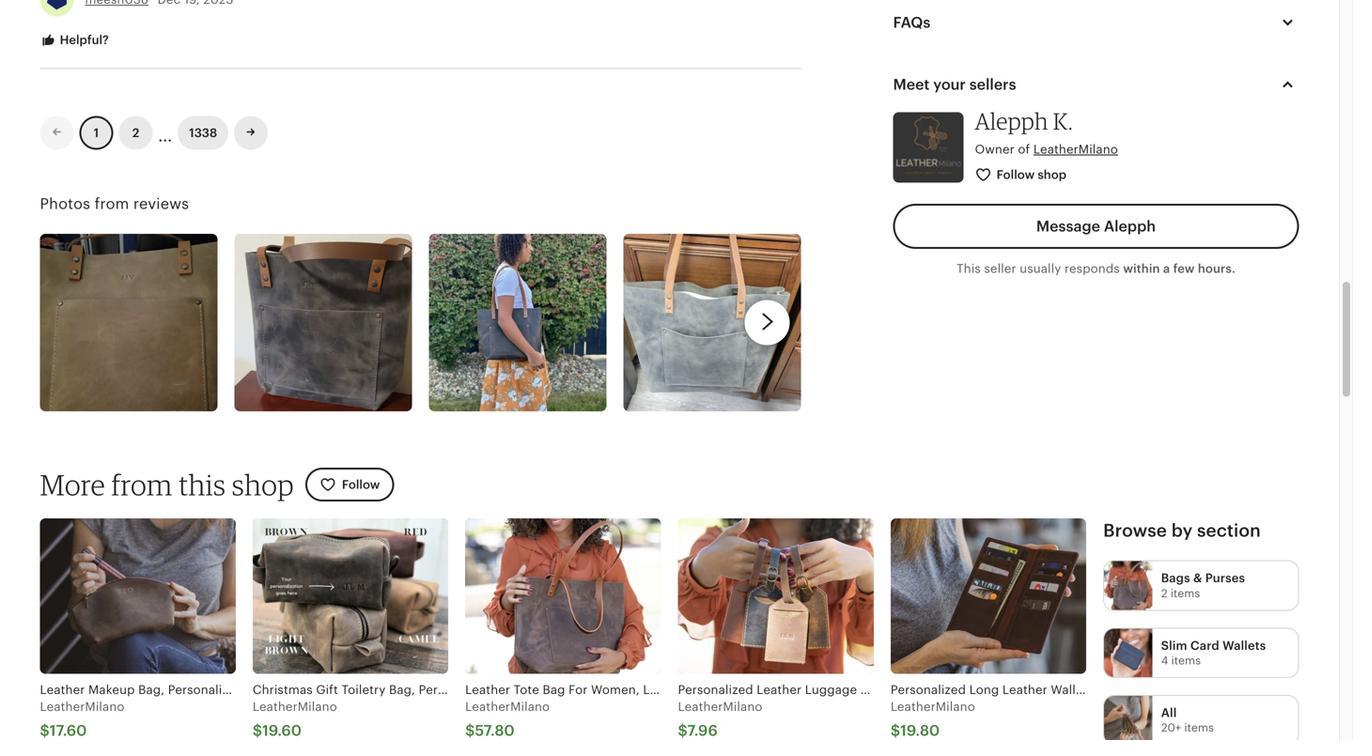 Task type: locate. For each thing, give the bounding box(es) containing it.
section
[[1197, 521, 1261, 541]]

slim
[[1161, 639, 1188, 653]]

faqs
[[893, 14, 931, 31]]

of
[[1018, 142, 1030, 156]]

follow shop button
[[961, 158, 1083, 193]]

items down slim
[[1171, 655, 1201, 667]]

leathermilano up 57.80
[[465, 700, 550, 714]]

leathermilano
[[1034, 142, 1118, 156], [40, 700, 125, 714], [253, 700, 337, 714], [465, 700, 550, 714], [678, 700, 763, 714], [891, 700, 975, 714]]

helpful? button
[[26, 23, 123, 58]]

1338
[[189, 126, 217, 140]]

from for this
[[111, 468, 173, 502]]

this seller usually responds within a few hours.
[[957, 262, 1236, 276]]

shop down the leathermilano link at top
[[1038, 168, 1067, 182]]

leathermilano up 19.60 at bottom
[[253, 700, 337, 714]]

2 vertical spatial items
[[1185, 722, 1214, 735]]

$ for 19.80
[[891, 723, 900, 740]]

alepph k. owner of leathermilano
[[975, 107, 1118, 156]]

0 horizontal spatial follow
[[342, 478, 380, 492]]

2 link
[[119, 116, 153, 150]]

follow
[[997, 168, 1035, 182], [342, 478, 380, 492]]

4
[[1161, 655, 1168, 667]]

reviews
[[133, 196, 189, 213]]

$ inside leathermilano $ 19.80
[[891, 723, 900, 740]]

leathermilano link
[[1034, 142, 1118, 156]]

leather makeup bag, personalized bridesmaid makeup bag, bridesmaid gift, makeup organizer, leather cosmetic bag, monongram make up bag image
[[40, 519, 236, 674]]

sellers
[[970, 76, 1017, 93]]

1 horizontal spatial 2
[[1161, 587, 1168, 600]]

1 vertical spatial items
[[1171, 655, 1201, 667]]

all 20+ items
[[1161, 706, 1214, 735]]

$ for 7.96
[[678, 723, 688, 740]]

alepph k. image
[[893, 112, 964, 183]]

from left this
[[111, 468, 173, 502]]

0 vertical spatial alepph
[[975, 107, 1048, 135]]

within
[[1123, 262, 1160, 276]]

purses
[[1206, 572, 1245, 586]]

items right 20+
[[1185, 722, 1214, 735]]

helpful?
[[57, 33, 109, 47]]

from right photos
[[95, 196, 129, 213]]

items inside slim card wallets 4 items
[[1171, 655, 1201, 667]]

meet
[[893, 76, 930, 93]]

see more listings in the all section image
[[1104, 696, 1153, 741]]

christmas gift toiletry bag, personalized leather dopp kit, monogram men's travel bag, men's shaving bag, customized groomsmen dopp kit image
[[253, 519, 448, 674]]

0 vertical spatial items
[[1171, 587, 1200, 600]]

&
[[1194, 572, 1202, 586]]

follow button
[[305, 468, 394, 502]]

leathermilano for 19.80
[[891, 700, 975, 714]]

personalized long leather wallet, personalized men's coat wallet, women's engraved leather long wallet, christmas gift, wallet for him image
[[891, 519, 1087, 674]]

2 down bags
[[1161, 587, 1168, 600]]

leathermilano up 7.96
[[678, 700, 763, 714]]

leathermilano down k.
[[1034, 142, 1118, 156]]

slim card wallets 4 items
[[1161, 639, 1266, 667]]

$
[[40, 723, 50, 740], [253, 723, 262, 740], [465, 723, 475, 740], [678, 723, 688, 740], [891, 723, 900, 740]]

2 left the …
[[132, 126, 139, 140]]

1
[[94, 126, 99, 140]]

1 horizontal spatial alepph
[[1104, 218, 1156, 235]]

k.
[[1053, 107, 1073, 135]]

0 horizontal spatial shop
[[232, 468, 294, 502]]

alepph up the of
[[975, 107, 1048, 135]]

photos
[[40, 196, 90, 213]]

17.60
[[50, 723, 87, 740]]

1 horizontal spatial follow
[[997, 168, 1035, 182]]

1 horizontal spatial shop
[[1038, 168, 1067, 182]]

leathermilano up 17.60
[[40, 700, 125, 714]]

items for slim
[[1171, 655, 1201, 667]]

leathermilano for 19.60
[[253, 700, 337, 714]]

4 $ from the left
[[678, 723, 688, 740]]

shop
[[1038, 168, 1067, 182], [232, 468, 294, 502]]

1 vertical spatial alepph
[[1104, 218, 1156, 235]]

0 horizontal spatial 2
[[132, 126, 139, 140]]

2
[[132, 126, 139, 140], [1161, 587, 1168, 600]]

19.80
[[900, 723, 940, 740]]

leather tote bag for women, leather shoulder bag with pockets, anniversary gift for women, laptop work student bag, gift for her image
[[465, 519, 661, 674]]

leathermilano $ 17.60
[[40, 700, 125, 740]]

leathermilano up 19.80
[[891, 700, 975, 714]]

5 $ from the left
[[891, 723, 900, 740]]

0 vertical spatial follow
[[997, 168, 1035, 182]]

leathermilano $ 19.60
[[253, 700, 337, 740]]

shop right this
[[232, 468, 294, 502]]

alepph
[[975, 107, 1048, 135], [1104, 218, 1156, 235]]

1 vertical spatial follow
[[342, 478, 380, 492]]

1 $ from the left
[[40, 723, 50, 740]]

$ for 19.60
[[253, 723, 262, 740]]

see more listings in the slim card wallets section image
[[1104, 629, 1153, 677]]

see more listings in the bags & purses section image
[[1104, 562, 1153, 610]]

bags
[[1161, 572, 1190, 586]]

photos from reviews
[[40, 196, 189, 213]]

owner
[[975, 142, 1015, 156]]

from
[[95, 196, 129, 213], [111, 468, 173, 502]]

leathermilano $ 19.80
[[891, 700, 975, 740]]

items
[[1171, 587, 1200, 600], [1171, 655, 1201, 667], [1185, 722, 1214, 735]]

0 vertical spatial shop
[[1038, 168, 1067, 182]]

1 vertical spatial 2
[[1161, 587, 1168, 600]]

items inside bags & purses 2 items
[[1171, 587, 1200, 600]]

0 horizontal spatial alepph
[[975, 107, 1048, 135]]

3 $ from the left
[[465, 723, 475, 740]]

items down bags
[[1171, 587, 1200, 600]]

$ inside leathermilano $ 17.60
[[40, 723, 50, 740]]

meet your sellers
[[893, 76, 1017, 93]]

$ inside leathermilano $ 57.80
[[465, 723, 475, 740]]

1 vertical spatial from
[[111, 468, 173, 502]]

$ inside leathermilano $ 7.96
[[678, 723, 688, 740]]

$ inside leathermilano $ 19.60
[[253, 723, 262, 740]]

2 $ from the left
[[253, 723, 262, 740]]

20+
[[1161, 722, 1182, 735]]

alepph up the within
[[1104, 218, 1156, 235]]

0 vertical spatial from
[[95, 196, 129, 213]]

leathermilano for 17.60
[[40, 700, 125, 714]]

57.80
[[475, 723, 515, 740]]



Task type: vqa. For each thing, say whether or not it's contained in the screenshot.


Task type: describe. For each thing, give the bounding box(es) containing it.
browse by section
[[1104, 521, 1261, 541]]

card
[[1191, 639, 1220, 653]]

leathermilano for 7.96
[[678, 700, 763, 714]]

a
[[1163, 262, 1170, 276]]

message
[[1037, 218, 1101, 235]]

follow for follow
[[342, 478, 380, 492]]

faqs button
[[876, 0, 1316, 45]]

leathermilano for 57.80
[[465, 700, 550, 714]]

shop inside button
[[1038, 168, 1067, 182]]

all
[[1161, 706, 1177, 720]]

leathermilano $ 7.96
[[678, 700, 763, 740]]

this
[[957, 262, 981, 276]]

…
[[158, 119, 172, 147]]

leathermilano inside alepph k. owner of leathermilano
[[1034, 142, 1118, 156]]

responds
[[1065, 262, 1120, 276]]

personalized leather luggage tag, custom luggage tag, custom leather travel tag, wanderlust gift, wedding favor tags, traveler's gift tag image
[[678, 519, 874, 674]]

leathermilano $ 57.80
[[465, 700, 550, 740]]

alepph inside alepph k. owner of leathermilano
[[975, 107, 1048, 135]]

follow for follow shop
[[997, 168, 1035, 182]]

browse
[[1104, 521, 1167, 541]]

more
[[40, 468, 105, 502]]

usually
[[1020, 262, 1061, 276]]

1338 link
[[178, 116, 229, 150]]

your
[[934, 76, 966, 93]]

this
[[179, 468, 226, 502]]

few
[[1173, 262, 1195, 276]]

1 vertical spatial shop
[[232, 468, 294, 502]]

wallets
[[1223, 639, 1266, 653]]

from for reviews
[[95, 196, 129, 213]]

19.60
[[262, 723, 302, 740]]

7.96
[[688, 723, 718, 740]]

items inside all 20+ items
[[1185, 722, 1214, 735]]

seller
[[984, 262, 1017, 276]]

message alepph
[[1037, 218, 1156, 235]]

2 inside bags & purses 2 items
[[1161, 587, 1168, 600]]

items for bags
[[1171, 587, 1200, 600]]

$ for 57.80
[[465, 723, 475, 740]]

0 vertical spatial 2
[[132, 126, 139, 140]]

hours.
[[1198, 262, 1236, 276]]

message alepph button
[[893, 204, 1299, 249]]

more from this shop
[[40, 468, 294, 502]]

bags & purses 2 items
[[1161, 572, 1245, 600]]

by
[[1172, 521, 1193, 541]]

meet your sellers button
[[876, 62, 1316, 107]]

follow shop
[[997, 168, 1067, 182]]

alepph inside message alepph button
[[1104, 218, 1156, 235]]

$ for 17.60
[[40, 723, 50, 740]]

1 link
[[79, 116, 113, 150]]



